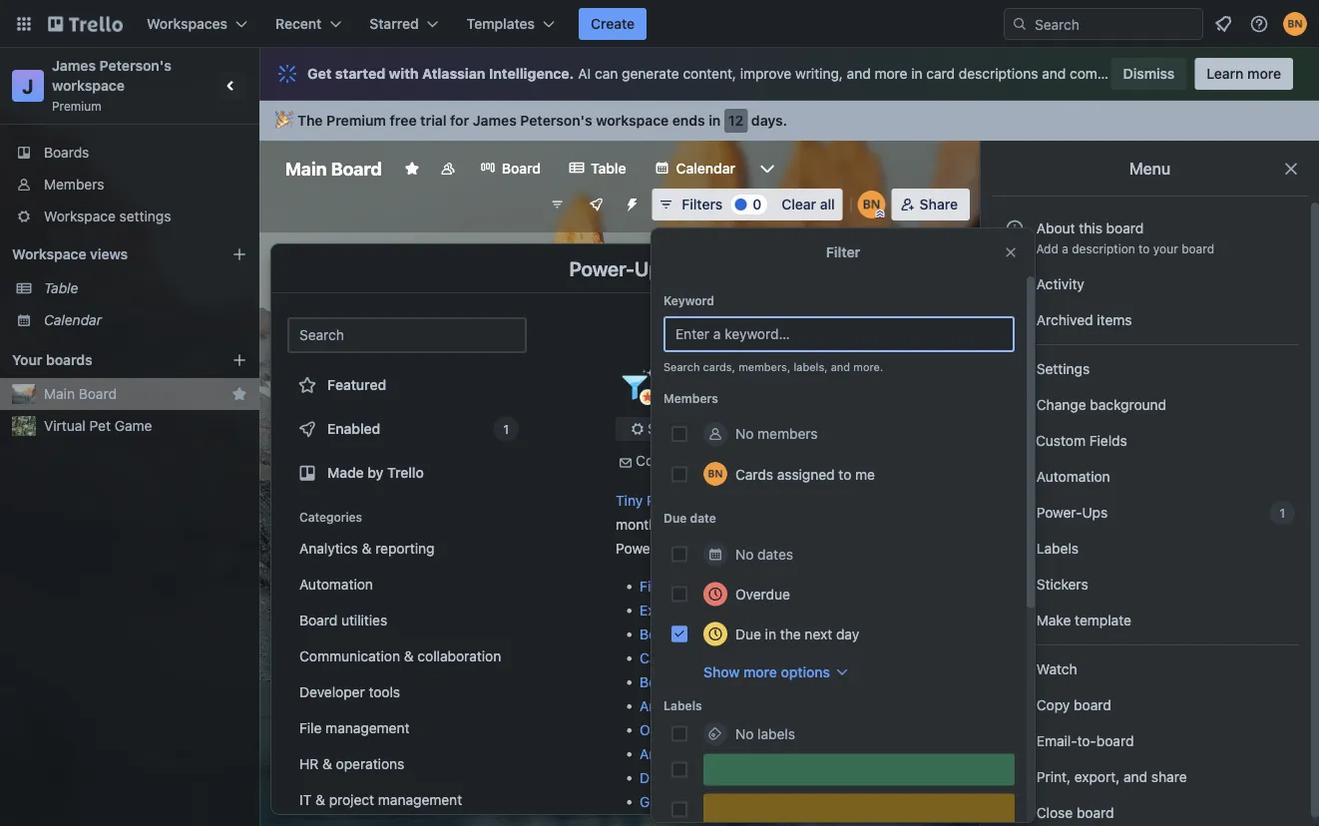 Task type: describe. For each thing, give the bounding box(es) containing it.
fields
[[1090, 433, 1128, 449]]

1 horizontal spatial club
[[764, 387, 793, 404]]

trello
[[387, 465, 424, 481]]

1 vertical spatial table link
[[44, 278, 248, 298]]

saved filters icon image
[[550, 198, 564, 212]]

to inside - pay just $5 per user per month for unlimited access to all of the following power-ups:
[[794, 517, 807, 533]]

sm image for close board
[[1005, 804, 1025, 823]]

date
[[690, 512, 716, 526]]

background
[[1090, 397, 1167, 413]]

collaboration
[[418, 648, 501, 665]]

banner containing 🎉
[[260, 101, 1320, 141]]

gallery view link
[[640, 794, 720, 811]]

developer tools
[[299, 684, 400, 701]]

made
[[327, 465, 364, 481]]

reporting
[[376, 541, 435, 557]]

labels,
[[794, 361, 828, 374]]

workspace navigation collapse icon image
[[218, 72, 246, 100]]

view
[[689, 794, 720, 811]]

board up print, export, and share
[[1097, 733, 1134, 750]]

2 vertical spatial ben nelson (bennelson96) image
[[704, 462, 728, 486]]

recent
[[276, 15, 322, 32]]

ups up date
[[692, 493, 718, 509]]

1 horizontal spatial calendar
[[676, 160, 736, 177]]

categories
[[299, 510, 362, 524]]

sm image for the email-to-board link
[[1005, 732, 1025, 752]]

premium inside banner
[[327, 112, 386, 129]]

1 horizontal spatial automation
[[1033, 469, 1111, 485]]

power- down power ups icon
[[569, 257, 635, 280]]

me
[[856, 466, 875, 482]]

0 horizontal spatial tiny
[[616, 493, 643, 509]]

ups up keyword
[[635, 257, 671, 280]]

1 vertical spatial automation
[[299, 576, 373, 593]]

make
[[1037, 612, 1071, 629]]

file management
[[299, 720, 410, 737]]

sm image for power-ups
[[1005, 503, 1025, 523]]

main board link
[[44, 384, 224, 404]]

contact support link
[[636, 453, 741, 469]]

main inside text field
[[285, 158, 327, 179]]

featured link
[[287, 365, 527, 405]]

contact
[[636, 453, 687, 469]]

due date
[[664, 512, 716, 526]]

power- up stickers
[[1037, 505, 1083, 521]]

- inside - pay just $5 per user per month for unlimited access to all of the following power-ups:
[[755, 493, 762, 509]]

workspace inside james peterson's workspace premium
[[52, 77, 125, 94]]

1 horizontal spatial more
[[875, 65, 908, 82]]

premium inside james peterson's workspace premium
[[52, 99, 102, 113]]

1,000
[[757, 422, 788, 436]]

pay
[[766, 493, 789, 509]]

communication & collaboration
[[299, 648, 501, 665]]

sm image for 'archived items' link
[[1005, 310, 1025, 330]]

2 per from the left
[[898, 493, 919, 509]]

1 horizontal spatial workspace
[[596, 112, 669, 129]]

analytics link
[[640, 698, 699, 715]]

your boards
[[12, 352, 92, 368]]

1 vertical spatial members
[[664, 391, 719, 405]]

this member is an admin of this board. image
[[876, 210, 885, 219]]

1 vertical spatial manager
[[692, 746, 749, 763]]

peterson's inside james peterson's workspace premium
[[99, 57, 172, 74]]

1 vertical spatial settings link
[[616, 417, 713, 441]]

1 horizontal spatial table link
[[557, 153, 638, 185]]

learn more link
[[1195, 58, 1294, 90]]

- inside saved filters - tiny power-ups club tiny power-ups club
[[767, 368, 775, 387]]

0 vertical spatial in
[[912, 65, 923, 82]]

all inside button
[[820, 196, 835, 213]]

learn more
[[1207, 65, 1282, 82]]

james peterson's workspace premium
[[52, 57, 175, 113]]

cards
[[736, 466, 774, 482]]

for inside banner
[[450, 112, 469, 129]]

close board link
[[993, 798, 1300, 826]]

close board
[[1033, 805, 1115, 821]]

for inside - pay just $5 per user per month for unlimited access to all of the following power-ups:
[[661, 517, 679, 533]]

sm image for stickers
[[1005, 575, 1025, 595]]

to inside about this board add a description to your board
[[1139, 242, 1150, 256]]

get
[[307, 65, 332, 82]]

sm image for copy board link
[[1005, 696, 1025, 716]]

file for file manager external share board chat card approvals board and card keys analytics office file viewer archive manager durations gallery view
[[640, 578, 662, 595]]

1 vertical spatial management
[[378, 792, 462, 809]]

it & project management link
[[287, 785, 527, 817]]

and inside print, export, and share link
[[1124, 769, 1148, 786]]

dates
[[758, 546, 794, 562]]

no for no members
[[736, 426, 754, 442]]

pet
[[89, 418, 111, 434]]

due for due in the next day
[[736, 626, 762, 642]]

made by trello link
[[287, 453, 527, 493]]

1 vertical spatial power-ups
[[1033, 505, 1112, 521]]

labels
[[758, 726, 796, 742]]

archived items link
[[993, 304, 1300, 336]]

power- down the cards,
[[692, 387, 736, 404]]

+
[[788, 422, 796, 436]]

0 horizontal spatial labels
[[664, 699, 702, 713]]

j link
[[12, 70, 44, 102]]

& for operations
[[322, 756, 332, 773]]

members
[[758, 426, 818, 442]]

ups down members,
[[736, 387, 761, 404]]

clear
[[782, 196, 817, 213]]

template
[[1075, 612, 1132, 629]]

1 vertical spatial ben nelson (bennelson96) image
[[858, 191, 886, 219]]

analytics inside file manager external share board chat card approvals board and card keys analytics office file viewer archive manager durations gallery view
[[640, 698, 699, 715]]

show
[[704, 664, 740, 680]]

and right writing,
[[847, 65, 871, 82]]

0 horizontal spatial settings
[[648, 421, 701, 437]]

more for show more options
[[744, 664, 777, 680]]

0 vertical spatial labels
[[1033, 541, 1079, 557]]

intelligence.
[[489, 65, 574, 82]]

color: green, title: none element
[[704, 754, 1015, 786]]

cards assigned to me
[[736, 466, 875, 482]]

of
[[829, 517, 842, 533]]

export,
[[1075, 769, 1120, 786]]

& for reporting
[[362, 541, 372, 557]]

sm image for the bottom settings link
[[628, 419, 648, 439]]

1 vertical spatial main board
[[44, 386, 117, 402]]

external
[[640, 602, 692, 619]]

privacy
[[769, 453, 816, 469]]

board down external
[[640, 626, 678, 643]]

support
[[691, 453, 741, 469]]

stickers
[[1033, 576, 1089, 593]]

board up to-
[[1074, 697, 1112, 714]]

power ups image
[[588, 197, 604, 213]]

by
[[368, 465, 384, 481]]

1 vertical spatial calendar
[[44, 312, 102, 328]]

approvals
[[675, 650, 739, 667]]

🎉
[[275, 112, 289, 129]]

starred
[[370, 15, 419, 32]]

external share link
[[640, 602, 733, 619]]

next
[[805, 626, 833, 642]]

create
[[591, 15, 635, 32]]

0 vertical spatial analytics
[[299, 541, 358, 557]]

open information menu image
[[1250, 14, 1270, 34]]

boards
[[46, 352, 92, 368]]

keys
[[744, 674, 775, 691]]

custom
[[1036, 433, 1086, 449]]

more for learn more
[[1248, 65, 1282, 82]]

james inside james peterson's workspace premium
[[52, 57, 96, 74]]

workspaces
[[147, 15, 228, 32]]

2 horizontal spatial tiny
[[779, 368, 812, 387]]

custom fields
[[1036, 433, 1128, 449]]

show more options button
[[704, 662, 850, 682]]

power- down "enter a keyword…" 'text box'
[[815, 368, 871, 387]]

privacy policy link
[[769, 453, 858, 469]]

analytics & reporting link
[[287, 533, 527, 565]]

board utilities
[[299, 612, 387, 629]]

settings
[[119, 208, 171, 225]]

2 vertical spatial in
[[765, 626, 777, 642]]

0 horizontal spatial club
[[722, 493, 752, 509]]

sm image for print, export, and share link
[[1005, 768, 1025, 788]]

developer
[[299, 684, 365, 701]]

archive
[[640, 746, 688, 763]]

watch
[[1033, 661, 1081, 678]]

sm image for make template
[[1005, 611, 1025, 631]]

and inside file manager external share board chat card approvals board and card keys analytics office file viewer archive manager durations gallery view
[[682, 674, 706, 691]]

contact support
[[636, 453, 741, 469]]

board up "virtual pet game"
[[79, 386, 117, 402]]

0 horizontal spatial automation link
[[287, 569, 527, 601]]

about
[[1037, 220, 1076, 237]]

starred icon image
[[232, 386, 248, 402]]

change background link
[[993, 389, 1300, 421]]

tiny power-ups club
[[616, 493, 752, 509]]



Task type: vqa. For each thing, say whether or not it's contained in the screenshot.
ADD icon to the bottom
no



Task type: locate. For each thing, give the bounding box(es) containing it.
sm image inside labels link
[[1005, 539, 1025, 559]]

0 vertical spatial table
[[591, 160, 626, 177]]

0 vertical spatial card
[[640, 650, 671, 667]]

in up show more options
[[765, 626, 777, 642]]

1 vertical spatial all
[[811, 517, 825, 533]]

per right $5
[[841, 493, 862, 509]]

no left labels
[[736, 726, 754, 742]]

0 vertical spatial ben nelson (bennelson96) image
[[1284, 12, 1308, 36]]

back to home image
[[48, 8, 123, 40]]

automation up board utilities
[[299, 576, 373, 593]]

0 vertical spatial manager
[[666, 578, 723, 595]]

and left more.
[[831, 361, 851, 374]]

1 vertical spatial the
[[780, 626, 801, 642]]

0 vertical spatial -
[[767, 368, 775, 387]]

create a view image
[[232, 247, 248, 263]]

calendar link up your boards with 2 items element
[[44, 310, 248, 330]]

started
[[335, 65, 386, 82]]

club right more.
[[905, 368, 941, 387]]

main board inside text field
[[285, 158, 382, 179]]

file up 'archive manager' link
[[683, 722, 705, 739]]

sm image inside activity link
[[1005, 274, 1025, 294]]

0 horizontal spatial due
[[664, 512, 687, 526]]

0 horizontal spatial premium
[[52, 99, 102, 113]]

file up the 'hr'
[[299, 720, 322, 737]]

virtual pet game link
[[44, 416, 248, 436]]

project
[[329, 792, 374, 809]]

sm image inside the email-to-board link
[[1005, 732, 1025, 752]]

templates
[[467, 15, 535, 32]]

2 horizontal spatial club
[[905, 368, 941, 387]]

james up board link at the left of page
[[473, 112, 517, 129]]

peterson's inside banner
[[520, 112, 593, 129]]

share inside file manager external share board chat card approvals board and card keys analytics office file viewer archive manager durations gallery view
[[696, 602, 733, 619]]

ai
[[578, 65, 591, 82]]

trial
[[420, 112, 447, 129]]

share right this member is an admin of this board. "icon"
[[920, 196, 958, 213]]

sm image for watch
[[1005, 660, 1025, 680]]

no labels
[[736, 726, 796, 742]]

main up virtual
[[44, 386, 75, 402]]

0 horizontal spatial the
[[780, 626, 801, 642]]

2 vertical spatial no
[[736, 726, 754, 742]]

for right trial
[[450, 112, 469, 129]]

sm image inside stickers link
[[1005, 575, 1025, 595]]

board and card keys link
[[640, 674, 775, 691]]

views
[[90, 246, 128, 263]]

0 horizontal spatial peterson's
[[99, 57, 172, 74]]

virtual
[[44, 418, 86, 434]]

james
[[52, 57, 96, 74], [473, 112, 517, 129]]

workspace
[[44, 208, 116, 225], [12, 246, 86, 263]]

due for due date
[[664, 512, 687, 526]]

saved
[[664, 368, 711, 387]]

options
[[781, 664, 831, 680]]

0 vertical spatial settings
[[1033, 361, 1090, 377]]

sm image
[[1005, 274, 1025, 294], [749, 453, 769, 473], [1005, 503, 1025, 523], [1005, 575, 1025, 595], [1005, 611, 1025, 631], [1005, 660, 1025, 680], [1005, 804, 1025, 823]]

improve
[[740, 65, 792, 82]]

main board down the
[[285, 158, 382, 179]]

no dates
[[736, 546, 794, 562]]

0 vertical spatial automation link
[[993, 461, 1300, 493]]

0 horizontal spatial ben nelson (bennelson96) image
[[704, 462, 728, 486]]

0 vertical spatial calendar link
[[642, 153, 748, 185]]

0 horizontal spatial -
[[755, 493, 762, 509]]

Search text field
[[287, 317, 527, 353]]

all inside - pay just $5 per user per month for unlimited access to all of the following power-ups:
[[811, 517, 825, 533]]

peterson's
[[99, 57, 172, 74], [520, 112, 593, 129]]

search cards, members, labels, and more.
[[664, 361, 884, 374]]

0 horizontal spatial per
[[841, 493, 862, 509]]

your
[[1154, 242, 1179, 256]]

3 no from the top
[[736, 726, 754, 742]]

1 horizontal spatial table
[[591, 160, 626, 177]]

members
[[44, 176, 104, 193], [664, 391, 719, 405]]

communication
[[299, 648, 400, 665]]

1 vertical spatial labels
[[664, 699, 702, 713]]

1 vertical spatial calendar link
[[44, 310, 248, 330]]

1 vertical spatial 1
[[1280, 506, 1286, 520]]

club down search cards, members, labels, and more.
[[764, 387, 793, 404]]

board up description
[[1107, 220, 1144, 237]]

1 horizontal spatial settings link
[[993, 353, 1300, 385]]

this
[[1079, 220, 1103, 237]]

power-ups
[[569, 257, 671, 280], [1033, 505, 1112, 521]]

0 vertical spatial due
[[664, 512, 687, 526]]

filters inside saved filters - tiny power-ups club tiny power-ups club
[[715, 368, 764, 387]]

ben nelson (bennelson96) image up filter
[[858, 191, 886, 219]]

2 horizontal spatial in
[[912, 65, 923, 82]]

the right 'of'
[[846, 517, 867, 533]]

office file viewer link
[[640, 722, 753, 739]]

hr & operations link
[[287, 749, 527, 781]]

1 vertical spatial settings
[[648, 421, 701, 437]]

workspace left views
[[12, 246, 86, 263]]

$5
[[820, 493, 837, 509]]

customize views image
[[758, 159, 778, 179]]

more right learn
[[1248, 65, 1282, 82]]

1 horizontal spatial members
[[664, 391, 719, 405]]

table link down views
[[44, 278, 248, 298]]

access
[[745, 517, 790, 533]]

dismiss
[[1124, 65, 1175, 82]]

all
[[820, 196, 835, 213], [811, 517, 825, 533]]

close popover image
[[1003, 245, 1019, 261]]

calendar up 'boards'
[[44, 312, 102, 328]]

no for no dates
[[736, 546, 754, 562]]

templates button
[[455, 8, 567, 40]]

filters right saved at the right top
[[715, 368, 764, 387]]

in inside banner
[[709, 112, 721, 129]]

make template
[[1033, 612, 1132, 629]]

content,
[[683, 65, 737, 82]]

🎉 the premium free trial for james peterson's workspace ends in 12 days.
[[275, 112, 788, 129]]

board down 🎉 the premium free trial for james peterson's workspace ends in 12 days.
[[502, 160, 541, 177]]

board down 'export,'
[[1077, 805, 1115, 821]]

print, export, and share
[[1033, 769, 1187, 786]]

more left card
[[875, 65, 908, 82]]

0 horizontal spatial to
[[794, 517, 807, 533]]

1 vertical spatial automation link
[[287, 569, 527, 601]]

more right show
[[744, 664, 777, 680]]

club down cards
[[722, 493, 752, 509]]

labels up stickers
[[1033, 541, 1079, 557]]

sm image inside 'archived items' link
[[1005, 310, 1025, 330]]

- pay just $5 per user per month for unlimited access to all of the following power-ups:
[[616, 493, 928, 557]]

james inside banner
[[473, 112, 517, 129]]

sm image for activity
[[1005, 274, 1025, 294]]

1 horizontal spatial labels
[[1033, 541, 1079, 557]]

due in the next day
[[736, 626, 860, 642]]

star or unstar board image
[[404, 161, 420, 177]]

0 vertical spatial automation
[[1033, 469, 1111, 485]]

1 vertical spatial workspace
[[596, 112, 669, 129]]

tiny up month
[[616, 493, 643, 509]]

0 horizontal spatial table
[[44, 280, 78, 296]]

sm image inside print, export, and share link
[[1005, 768, 1025, 788]]

automation
[[1033, 469, 1111, 485], [299, 576, 373, 593]]

board inside text field
[[331, 158, 382, 179]]

sm image inside the automation link
[[1005, 467, 1025, 487]]

more
[[875, 65, 908, 82], [1248, 65, 1282, 82], [744, 664, 777, 680]]

no left 1,000
[[736, 426, 754, 442]]

1 horizontal spatial calendar link
[[642, 153, 748, 185]]

ups up labels link in the bottom right of the page
[[1083, 505, 1108, 521]]

share up chat
[[696, 602, 733, 619]]

settings up 'contact'
[[648, 421, 701, 437]]

Enter a keyword… text field
[[664, 316, 1015, 352]]

share inside button
[[920, 196, 958, 213]]

ben nelson (bennelson96) image right open information menu icon
[[1284, 12, 1308, 36]]

1 horizontal spatial per
[[898, 493, 919, 509]]

1 horizontal spatial main board
[[285, 158, 382, 179]]

0 horizontal spatial power-ups
[[569, 257, 671, 280]]

1 vertical spatial filters
[[715, 368, 764, 387]]

settings link up 'contact'
[[616, 417, 713, 441]]

0 horizontal spatial calendar link
[[44, 310, 248, 330]]

0 vertical spatial share
[[920, 196, 958, 213]]

table down workspace views
[[44, 280, 78, 296]]

members inside members link
[[44, 176, 104, 193]]

activity
[[1033, 276, 1085, 292]]

james down back to home image
[[52, 57, 96, 74]]

assigned
[[777, 466, 835, 482]]

show more options
[[704, 664, 831, 680]]

2 vertical spatial to
[[794, 517, 807, 533]]

1 vertical spatial share
[[696, 602, 733, 619]]

boards
[[44, 144, 89, 161]]

menu
[[1130, 159, 1171, 178]]

1 vertical spatial -
[[755, 493, 762, 509]]

1 horizontal spatial -
[[767, 368, 775, 387]]

0 vertical spatial power-ups
[[569, 257, 671, 280]]

0 vertical spatial main board
[[285, 158, 382, 179]]

& right it
[[316, 792, 325, 809]]

due up show more options
[[736, 626, 762, 642]]

settings up change
[[1033, 361, 1090, 377]]

with
[[389, 65, 419, 82]]

the inside - pay just $5 per user per month for unlimited access to all of the following power-ups:
[[846, 517, 867, 533]]

more inside "button"
[[744, 664, 777, 680]]

0 vertical spatial management
[[326, 720, 410, 737]]

0 horizontal spatial for
[[450, 112, 469, 129]]

1 horizontal spatial premium
[[327, 112, 386, 129]]

& down board utilities "link"
[[404, 648, 414, 665]]

banner
[[260, 101, 1320, 141]]

sm image for rightmost settings link
[[1005, 359, 1025, 379]]

- left pay
[[755, 493, 762, 509]]

1 horizontal spatial settings
[[1033, 361, 1090, 377]]

management up operations
[[326, 720, 410, 737]]

tiny up +
[[779, 368, 812, 387]]

0 horizontal spatial members
[[44, 176, 104, 193]]

analytics down categories
[[299, 541, 358, 557]]

& for collaboration
[[404, 648, 414, 665]]

card down approvals at right bottom
[[710, 674, 740, 691]]

1 vertical spatial table
[[44, 280, 78, 296]]

automation image
[[616, 189, 644, 217]]

0 vertical spatial main
[[285, 158, 327, 179]]

and left share
[[1124, 769, 1148, 786]]

0 horizontal spatial 1
[[504, 422, 509, 436]]

viewer
[[709, 722, 753, 739]]

filters left the 0
[[682, 196, 723, 213]]

and left comments. at right top
[[1042, 65, 1066, 82]]

0 vertical spatial peterson's
[[99, 57, 172, 74]]

workspace down generate
[[596, 112, 669, 129]]

members down boards
[[44, 176, 104, 193]]

about this board add a description to your board
[[1036, 220, 1215, 256]]

main down the
[[285, 158, 327, 179]]

workspace up workspace views
[[44, 208, 116, 225]]

make template link
[[993, 605, 1300, 637]]

- left labels,
[[767, 368, 775, 387]]

workspace visible image
[[440, 161, 456, 177]]

your
[[12, 352, 42, 368]]

sm image for the top the automation link
[[1005, 467, 1025, 487]]

durations
[[640, 770, 702, 787]]

card approvals link
[[640, 650, 739, 667]]

premium right the
[[327, 112, 386, 129]]

board chat link
[[640, 626, 712, 643]]

calendar down 'ends'
[[676, 160, 736, 177]]

sm image
[[1005, 310, 1025, 330], [1005, 359, 1025, 379], [628, 419, 648, 439], [616, 453, 636, 473], [1005, 467, 1025, 487], [1005, 539, 1025, 559], [1005, 696, 1025, 716], [1005, 732, 1025, 752], [1005, 768, 1025, 788]]

primary element
[[0, 0, 1320, 48]]

per up "following"
[[898, 493, 919, 509]]

management down the hr & operations link
[[378, 792, 462, 809]]

atlassian intelligence logo image
[[275, 62, 299, 86]]

0 horizontal spatial table link
[[44, 278, 248, 298]]

1 horizontal spatial ben nelson (bennelson96) image
[[858, 191, 886, 219]]

no for no labels
[[736, 726, 754, 742]]

ben nelson (bennelson96) image
[[1284, 12, 1308, 36], [858, 191, 886, 219], [704, 462, 728, 486]]

1 for power-ups
[[1280, 506, 1286, 520]]

& for project
[[316, 792, 325, 809]]

add board image
[[232, 352, 248, 368]]

ben nelson (bennelson96) image left cards
[[704, 462, 728, 486]]

your boards with 2 items element
[[12, 348, 202, 372]]

0 vertical spatial the
[[846, 517, 867, 533]]

all left 'of'
[[811, 517, 825, 533]]

ai can generate content, improve writing, and more in card descriptions and comments.
[[578, 65, 1142, 82]]

0 horizontal spatial analytics
[[299, 541, 358, 557]]

ends
[[673, 112, 705, 129]]

free
[[390, 112, 417, 129]]

print,
[[1037, 769, 1071, 786]]

1
[[504, 422, 509, 436], [1280, 506, 1286, 520]]

for
[[450, 112, 469, 129], [661, 517, 679, 533]]

0 notifications image
[[1212, 12, 1236, 36]]

0 vertical spatial settings link
[[993, 353, 1300, 385]]

2 horizontal spatial more
[[1248, 65, 1282, 82]]

board inside "link"
[[299, 612, 338, 629]]

0 horizontal spatial automation
[[299, 576, 373, 593]]

file
[[640, 578, 662, 595], [299, 720, 322, 737], [683, 722, 705, 739]]

to left your
[[1139, 242, 1150, 256]]

power- up the due date
[[647, 493, 692, 509]]

ups down "enter a keyword…" 'text box'
[[871, 368, 901, 387]]

0 horizontal spatial share
[[696, 602, 733, 619]]

for up ups:
[[661, 517, 679, 533]]

board link
[[468, 153, 553, 185]]

color: yellow, title: none element
[[704, 794, 1015, 826]]

1 per from the left
[[841, 493, 862, 509]]

board right your
[[1182, 242, 1215, 256]]

sm image inside watch link
[[1005, 660, 1025, 680]]

tiny power-ups club link
[[616, 493, 752, 509]]

featured
[[327, 377, 386, 393]]

Board name text field
[[275, 153, 392, 185]]

2 horizontal spatial ben nelson (bennelson96) image
[[1284, 12, 1308, 36]]

manager up external share link
[[666, 578, 723, 595]]

items
[[1097, 312, 1133, 328]]

1 horizontal spatial for
[[661, 517, 679, 533]]

sm image inside "make template" link
[[1005, 611, 1025, 631]]

automation link down custom fields button
[[993, 461, 1300, 493]]

settings link up 'change background' link
[[993, 353, 1300, 385]]

0 horizontal spatial main
[[44, 386, 75, 402]]

1 horizontal spatial in
[[765, 626, 777, 642]]

automation down custom fields
[[1033, 469, 1111, 485]]

automation link up board utilities "link"
[[287, 569, 527, 601]]

board left star or unstar board icon
[[331, 158, 382, 179]]

labels up office file viewer link
[[664, 699, 702, 713]]

and down card approvals link
[[682, 674, 706, 691]]

sm image for labels link in the bottom right of the page
[[1005, 539, 1025, 559]]

members down saved at the right top
[[664, 391, 719, 405]]

power-ups down the automation icon
[[569, 257, 671, 280]]

search image
[[1012, 16, 1028, 32]]

in left card
[[912, 65, 923, 82]]

card down board chat link at the bottom
[[640, 650, 671, 667]]

1 vertical spatial due
[[736, 626, 762, 642]]

share
[[1152, 769, 1187, 786]]

0 vertical spatial workspace
[[44, 208, 116, 225]]

0 horizontal spatial main board
[[44, 386, 117, 402]]

0 horizontal spatial card
[[640, 650, 671, 667]]

board utilities link
[[287, 605, 527, 637]]

peterson's down back to home image
[[99, 57, 172, 74]]

board up analytics link
[[640, 674, 678, 691]]

premium down james peterson's workspace link
[[52, 99, 102, 113]]

1 vertical spatial to
[[839, 466, 852, 482]]

0 vertical spatial table link
[[557, 153, 638, 185]]

utilities
[[341, 612, 387, 629]]

recent button
[[264, 8, 354, 40]]

card
[[640, 650, 671, 667], [710, 674, 740, 691]]

1 vertical spatial main
[[44, 386, 75, 402]]

2 horizontal spatial file
[[683, 722, 705, 739]]

custom fields button
[[993, 425, 1300, 457]]

1 vertical spatial james
[[473, 112, 517, 129]]

to down just
[[794, 517, 807, 533]]

archive manager link
[[640, 746, 749, 763]]

the left next
[[780, 626, 801, 642]]

board
[[1107, 220, 1144, 237], [1182, 242, 1215, 256], [1074, 697, 1112, 714], [1097, 733, 1134, 750], [1077, 805, 1115, 821]]

file for file management
[[299, 720, 322, 737]]

settings
[[1033, 361, 1090, 377], [648, 421, 701, 437]]

0 vertical spatial no
[[736, 426, 754, 442]]

power- inside - pay just $5 per user per month for unlimited access to all of the following power-ups:
[[616, 541, 662, 557]]

Search field
[[1028, 9, 1203, 39]]

calendar link down 'ends'
[[642, 153, 748, 185]]

workspace for workspace views
[[12, 246, 86, 263]]

analytics up office in the bottom of the page
[[640, 698, 699, 715]]

power- down month
[[616, 541, 662, 557]]

sm image inside close board link
[[1005, 804, 1025, 823]]

workspace right "j" link
[[52, 77, 125, 94]]

0 horizontal spatial workspace
[[52, 77, 125, 94]]

in left 12
[[709, 112, 721, 129]]

1 vertical spatial card
[[710, 674, 740, 691]]

hr & operations
[[299, 756, 405, 773]]

file up external
[[640, 578, 662, 595]]

0 horizontal spatial james
[[52, 57, 96, 74]]

1 horizontal spatial card
[[710, 674, 740, 691]]

manager
[[666, 578, 723, 595], [692, 746, 749, 763]]

0 vertical spatial 1
[[504, 422, 509, 436]]

to
[[1139, 242, 1150, 256], [839, 466, 852, 482], [794, 517, 807, 533]]

table link up power ups icon
[[557, 153, 638, 185]]

atlassian
[[422, 65, 486, 82]]

0 vertical spatial james
[[52, 57, 96, 74]]

confetti image
[[275, 112, 289, 129]]

1 horizontal spatial peterson's
[[520, 112, 593, 129]]

due down tiny power-ups club on the bottom of page
[[664, 512, 687, 526]]

1 horizontal spatial tiny
[[663, 387, 689, 404]]

learn
[[1207, 65, 1244, 82]]

1 horizontal spatial james
[[473, 112, 517, 129]]

due
[[664, 512, 687, 526], [736, 626, 762, 642]]

workspace for workspace settings
[[44, 208, 116, 225]]

0
[[753, 196, 762, 213]]

0 vertical spatial filters
[[682, 196, 723, 213]]

2 no from the top
[[736, 546, 754, 562]]

1 no from the top
[[736, 426, 754, 442]]

sm image inside copy board link
[[1005, 696, 1025, 716]]

close
[[1037, 805, 1073, 821]]

1 for enabled
[[504, 422, 509, 436]]

privacy policy
[[769, 453, 858, 469]]

peterson's down intelligence.
[[520, 112, 593, 129]]



